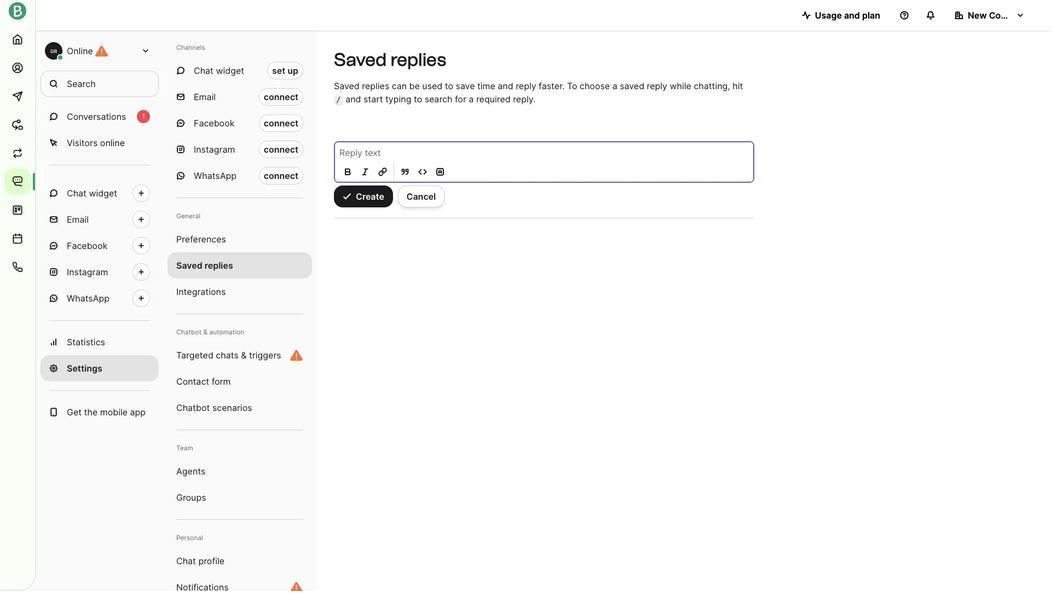 Task type: locate. For each thing, give the bounding box(es) containing it.
1 vertical spatial and
[[498, 80, 513, 91]]

get the mobile app link
[[41, 399, 159, 425]]

0 vertical spatial to
[[445, 80, 453, 91]]

saved replies down preferences on the left top of page
[[176, 260, 233, 271]]

typing
[[385, 94, 411, 105]]

2 connect from the top
[[264, 118, 298, 129]]

chats
[[216, 350, 239, 361]]

whatsapp down instagram link
[[67, 293, 109, 304]]

1 vertical spatial chatbot
[[176, 402, 210, 413]]

settings
[[67, 363, 102, 374]]

1 vertical spatial saved
[[334, 80, 360, 91]]

mobile
[[100, 407, 128, 418]]

saved
[[334, 49, 387, 70], [334, 80, 360, 91], [176, 260, 202, 271]]

time
[[477, 80, 495, 91]]

and up "required"
[[498, 80, 513, 91]]

0 horizontal spatial replies
[[205, 260, 233, 271]]

2 chatbot from the top
[[176, 402, 210, 413]]

0 horizontal spatial &
[[203, 328, 208, 336]]

for
[[455, 94, 466, 105]]

chatbot
[[176, 328, 202, 336], [176, 402, 210, 413]]

agents link
[[168, 458, 312, 485]]

facebook inside "link"
[[67, 240, 108, 251]]

channels
[[176, 43, 205, 51]]

Reply text text field
[[334, 141, 754, 183]]

1 vertical spatial instagram
[[67, 267, 108, 278]]

statistics
[[67, 337, 105, 348]]

groups link
[[168, 485, 312, 511]]

& left automation
[[203, 328, 208, 336]]

1 vertical spatial replies
[[362, 80, 389, 91]]

to down be
[[414, 94, 422, 105]]

chat widget down channels
[[194, 65, 244, 76]]

2 vertical spatial replies
[[205, 260, 233, 271]]

personal
[[176, 534, 203, 542]]

1 vertical spatial &
[[241, 350, 247, 361]]

0 horizontal spatial widget
[[89, 188, 117, 199]]

1 horizontal spatial widget
[[216, 65, 244, 76]]

replies up be
[[391, 49, 446, 70]]

1
[[142, 112, 145, 120]]

1 horizontal spatial email
[[194, 91, 216, 102]]

replies down preferences on the left top of page
[[205, 260, 233, 271]]

set up
[[272, 65, 298, 76]]

saved up /
[[334, 80, 360, 91]]

0 horizontal spatial facebook
[[67, 240, 108, 251]]

whatsapp
[[194, 170, 237, 181], [67, 293, 109, 304]]

1 horizontal spatial to
[[445, 80, 453, 91]]

0 vertical spatial facebook
[[194, 118, 235, 129]]

the
[[84, 407, 98, 418]]

connect for whatsapp
[[264, 170, 298, 181]]

form
[[212, 376, 231, 387]]

saved replies up can
[[334, 49, 446, 70]]

a
[[612, 80, 617, 91], [469, 94, 474, 105]]

to
[[445, 80, 453, 91], [414, 94, 422, 105]]

0 horizontal spatial reply
[[516, 80, 536, 91]]

contact form link
[[168, 368, 312, 395]]

3 connect from the top
[[264, 144, 298, 155]]

create button
[[334, 185, 393, 207]]

connect for facebook
[[264, 118, 298, 129]]

hit
[[733, 80, 743, 91]]

new company button
[[946, 4, 1034, 26]]

0 vertical spatial &
[[203, 328, 208, 336]]

0 vertical spatial whatsapp
[[194, 170, 237, 181]]

widget left set
[[216, 65, 244, 76]]

4 connect from the top
[[264, 170, 298, 181]]

1 horizontal spatial replies
[[362, 80, 389, 91]]

chat down channels
[[194, 65, 213, 76]]

up
[[288, 65, 298, 76]]

&
[[203, 328, 208, 336], [241, 350, 247, 361]]

1 vertical spatial widget
[[89, 188, 117, 199]]

0 vertical spatial a
[[612, 80, 617, 91]]

1 vertical spatial a
[[469, 94, 474, 105]]

saved replies
[[334, 49, 446, 70], [176, 260, 233, 271]]

1 vertical spatial saved replies
[[176, 260, 233, 271]]

0 vertical spatial chatbot
[[176, 328, 202, 336]]

chat widget up email link
[[67, 188, 117, 199]]

a left saved
[[612, 80, 617, 91]]

0 horizontal spatial instagram
[[67, 267, 108, 278]]

1 vertical spatial whatsapp
[[67, 293, 109, 304]]

chat down personal on the bottom
[[176, 556, 196, 567]]

replies up start
[[362, 80, 389, 91]]

email down channels
[[194, 91, 216, 102]]

get the mobile app
[[67, 407, 146, 418]]

1 horizontal spatial saved replies
[[334, 49, 446, 70]]

1 horizontal spatial instagram
[[194, 144, 235, 155]]

2 horizontal spatial replies
[[391, 49, 446, 70]]

usage
[[815, 10, 842, 21]]

1 connect from the top
[[264, 91, 298, 102]]

replies inside saved replies can be used to save time and reply faster. to choose a saved reply while chatting, hit / and start typing to search for a required reply.
[[362, 80, 389, 91]]

create
[[356, 191, 384, 202]]

saved inside saved replies can be used to save time and reply faster. to choose a saved reply while chatting, hit / and start typing to search for a required reply.
[[334, 80, 360, 91]]

new company
[[968, 10, 1030, 21]]

0 vertical spatial chat
[[194, 65, 213, 76]]

settings link
[[41, 355, 159, 382]]

1 vertical spatial to
[[414, 94, 422, 105]]

1 vertical spatial email
[[67, 214, 89, 225]]

chatbot down contact
[[176, 402, 210, 413]]

and left plan
[[844, 10, 860, 21]]

1 horizontal spatial a
[[612, 80, 617, 91]]

instagram link
[[41, 259, 159, 285]]

preferences link
[[168, 226, 312, 252]]

1 vertical spatial chat
[[67, 188, 86, 199]]

chat up email link
[[67, 188, 86, 199]]

chat profile
[[176, 556, 225, 567]]

and right /
[[346, 94, 361, 105]]

reply up reply.
[[516, 80, 536, 91]]

1 chatbot from the top
[[176, 328, 202, 336]]

to
[[567, 80, 577, 91]]

chat profile link
[[168, 548, 312, 574]]

widget up email link
[[89, 188, 117, 199]]

profile
[[198, 556, 225, 567]]

1 horizontal spatial &
[[241, 350, 247, 361]]

general
[[176, 212, 200, 220]]

contact form
[[176, 376, 231, 387]]

2 horizontal spatial and
[[844, 10, 860, 21]]

instagram inside instagram link
[[67, 267, 108, 278]]

& right chats
[[241, 350, 247, 361]]

preferences
[[176, 234, 226, 245]]

1 vertical spatial facebook
[[67, 240, 108, 251]]

0 vertical spatial email
[[194, 91, 216, 102]]

usage and plan
[[815, 10, 880, 21]]

a right for on the left top of page
[[469, 94, 474, 105]]

saved up integrations
[[176, 260, 202, 271]]

to left save
[[445, 80, 453, 91]]

email
[[194, 91, 216, 102], [67, 214, 89, 225]]

chatbot & automation
[[176, 328, 244, 336]]

reply left 'while'
[[647, 80, 667, 91]]

1 horizontal spatial facebook
[[194, 118, 235, 129]]

0 horizontal spatial whatsapp
[[67, 293, 109, 304]]

0 vertical spatial chat widget
[[194, 65, 244, 76]]

2 vertical spatial and
[[346, 94, 361, 105]]

0 horizontal spatial chat widget
[[67, 188, 117, 199]]

email up facebook "link" at left top
[[67, 214, 89, 225]]

chatbot up targeted on the left bottom of page
[[176, 328, 202, 336]]

reply
[[516, 80, 536, 91], [647, 80, 667, 91]]

replies
[[391, 49, 446, 70], [362, 80, 389, 91], [205, 260, 233, 271]]

chatbot scenarios link
[[168, 395, 312, 421]]

chat
[[194, 65, 213, 76], [67, 188, 86, 199], [176, 556, 196, 567]]

0 vertical spatial widget
[[216, 65, 244, 76]]

0 vertical spatial and
[[844, 10, 860, 21]]

team
[[176, 444, 193, 452]]

whatsapp up the general
[[194, 170, 237, 181]]

targeted chats & triggers link
[[168, 342, 312, 368]]

statistics link
[[41, 329, 159, 355]]

chat widget
[[194, 65, 244, 76], [67, 188, 117, 199]]

required
[[476, 94, 511, 105]]

1 horizontal spatial reply
[[647, 80, 667, 91]]

chatting,
[[694, 80, 730, 91]]

1 reply from the left
[[516, 80, 536, 91]]

faster.
[[539, 80, 565, 91]]

saved up start
[[334, 49, 387, 70]]

chatbot for chatbot & automation
[[176, 328, 202, 336]]

facebook
[[194, 118, 235, 129], [67, 240, 108, 251]]



Task type: describe. For each thing, give the bounding box(es) containing it.
gr
[[50, 48, 57, 54]]

0 horizontal spatial saved replies
[[176, 260, 233, 271]]

get
[[67, 407, 82, 418]]

cancel button
[[398, 185, 445, 207]]

connect for email
[[264, 91, 298, 102]]

1 vertical spatial chat widget
[[67, 188, 117, 199]]

0 horizontal spatial and
[[346, 94, 361, 105]]

0 horizontal spatial to
[[414, 94, 422, 105]]

can
[[392, 80, 407, 91]]

chatbot for chatbot scenarios
[[176, 402, 210, 413]]

integrations link
[[168, 279, 312, 305]]

reply.
[[513, 94, 536, 105]]

online
[[67, 45, 93, 56]]

scenarios
[[212, 402, 252, 413]]

visitors online
[[67, 137, 125, 148]]

1 horizontal spatial chat widget
[[194, 65, 244, 76]]

saved
[[620, 80, 644, 91]]

search link
[[41, 71, 159, 97]]

& inside targeted chats & triggers link
[[241, 350, 247, 361]]

online
[[100, 137, 125, 148]]

start
[[364, 94, 383, 105]]

0 vertical spatial saved
[[334, 49, 387, 70]]

conversations
[[67, 111, 126, 122]]

plan
[[862, 10, 880, 21]]

0 horizontal spatial email
[[67, 214, 89, 225]]

agents
[[176, 466, 205, 477]]

integrations
[[176, 286, 226, 297]]

0 vertical spatial replies
[[391, 49, 446, 70]]

save
[[456, 80, 475, 91]]

groups
[[176, 492, 206, 503]]

used
[[422, 80, 442, 91]]

saved replies can be used to save time and reply faster. to choose a saved reply while chatting, hit / and start typing to search for a required reply.
[[334, 80, 743, 105]]

triggers
[[249, 350, 281, 361]]

1 horizontal spatial whatsapp
[[194, 170, 237, 181]]

whatsapp link
[[41, 285, 159, 312]]

targeted
[[176, 350, 213, 361]]

2 vertical spatial saved
[[176, 260, 202, 271]]

search
[[425, 94, 452, 105]]

visitors
[[67, 137, 98, 148]]

search
[[67, 78, 96, 89]]

choose
[[580, 80, 610, 91]]

targeted chats & triggers
[[176, 350, 281, 361]]

0 vertical spatial saved replies
[[334, 49, 446, 70]]

2 vertical spatial chat
[[176, 556, 196, 567]]

/
[[336, 95, 341, 104]]

connect for instagram
[[264, 144, 298, 155]]

cancel
[[407, 191, 436, 202]]

saved replies link
[[168, 252, 312, 279]]

while
[[670, 80, 691, 91]]

chatbot scenarios
[[176, 402, 252, 413]]

0 horizontal spatial a
[[469, 94, 474, 105]]

1 horizontal spatial and
[[498, 80, 513, 91]]

contact
[[176, 376, 209, 387]]

facebook link
[[41, 233, 159, 259]]

set
[[272, 65, 285, 76]]

app
[[130, 407, 146, 418]]

company
[[989, 10, 1030, 21]]

chat widget link
[[41, 180, 159, 206]]

automation
[[209, 328, 244, 336]]

2 reply from the left
[[647, 80, 667, 91]]

0 vertical spatial instagram
[[194, 144, 235, 155]]

and inside button
[[844, 10, 860, 21]]

usage and plan button
[[793, 4, 889, 26]]

email link
[[41, 206, 159, 233]]

new
[[968, 10, 987, 21]]

be
[[409, 80, 420, 91]]

visitors online link
[[41, 130, 159, 156]]



Task type: vqa. For each thing, say whether or not it's contained in the screenshot.


